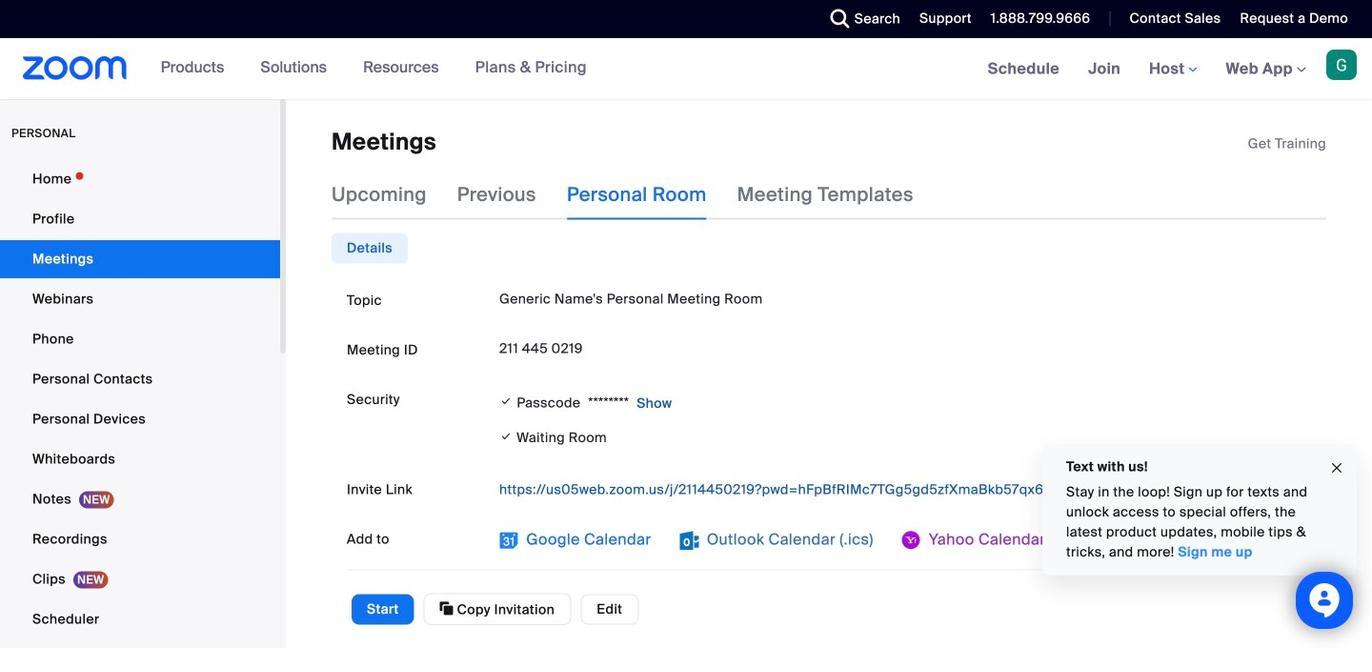 Task type: locate. For each thing, give the bounding box(es) containing it.
add to google calendar image
[[499, 531, 518, 550]]

tabs of meeting tab list
[[332, 170, 944, 220]]

tab list
[[332, 233, 408, 263]]

add to yahoo calendar image
[[902, 531, 921, 550]]

1 checked image from the top
[[499, 392, 513, 411]]

tab
[[332, 233, 408, 263]]

close image
[[1329, 457, 1345, 479]]

profile picture image
[[1327, 50, 1357, 80]]

application
[[1248, 134, 1327, 153], [499, 474, 1311, 505]]

add to outlook calendar (.ics) image
[[680, 531, 699, 550]]

personal menu menu
[[0, 160, 280, 648]]

0 vertical spatial application
[[1248, 134, 1327, 153]]

1 vertical spatial checked image
[[499, 426, 513, 446]]

0 vertical spatial checked image
[[499, 392, 513, 411]]

checked image
[[499, 392, 513, 411], [499, 426, 513, 446]]

banner
[[0, 38, 1372, 101]]



Task type: vqa. For each thing, say whether or not it's contained in the screenshot.
Profile picture
yes



Task type: describe. For each thing, give the bounding box(es) containing it.
zoom logo image
[[23, 56, 127, 80]]

product information navigation
[[146, 38, 601, 99]]

2 checked image from the top
[[499, 426, 513, 446]]

meetings navigation
[[974, 38, 1372, 101]]

copy image
[[440, 600, 454, 617]]

1 vertical spatial application
[[499, 474, 1311, 505]]



